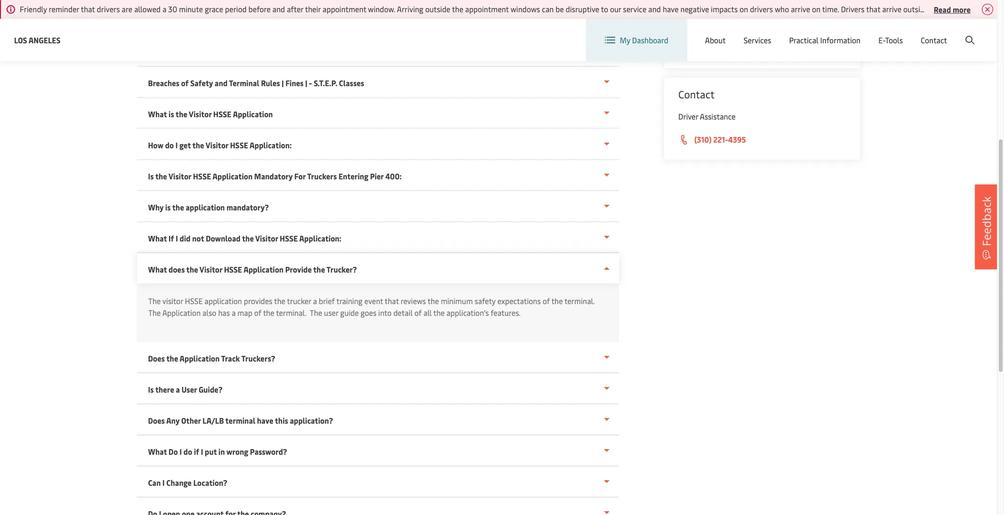 Task type: describe. For each thing, give the bounding box(es) containing it.
of left "all"
[[415, 308, 422, 318]]

1 outside from the left
[[426, 4, 451, 14]]

what for what is the visitor hsse application
[[148, 109, 167, 119]]

2 drivers from the left
[[750, 4, 774, 14]]

event
[[365, 296, 383, 306]]

2 horizontal spatial and
[[649, 4, 661, 14]]

what for what do i do if i put in wrong password?
[[148, 447, 167, 457]]

create
[[929, 28, 950, 38]]

all
[[424, 308, 432, 318]]

disruptive
[[566, 4, 600, 14]]

los angeles link
[[14, 34, 61, 46]]

why
[[148, 202, 164, 212]]

into
[[379, 308, 392, 318]]

of down provides at the bottom of the page
[[254, 308, 262, 318]]

can
[[542, 4, 554, 14]]

1 appointment from the left
[[323, 4, 366, 14]]

grace
[[205, 4, 223, 14]]

visitor inside "dropdown button"
[[169, 171, 192, 181]]

time.
[[823, 4, 840, 14]]

what for what if i did not download the visitor hsse application:
[[148, 233, 167, 244]]

2 horizontal spatial that
[[867, 4, 881, 14]]

what does the visitor hsse application provide the trucker?
[[148, 264, 357, 275]]

global
[[816, 28, 838, 38]]

goes
[[361, 308, 377, 318]]

221-
[[714, 134, 729, 145]]

terminal.
[[565, 296, 595, 306]]

for
[[295, 171, 306, 181]]

mandatory?
[[227, 202, 269, 212]]

has
[[218, 308, 230, 318]]

is there a user guide? button
[[137, 374, 619, 405]]

i for do
[[180, 447, 182, 457]]

login / create account
[[904, 28, 980, 38]]

can
[[148, 478, 161, 488]]

tools
[[886, 35, 903, 45]]

(310) 221-4395 link
[[679, 134, 846, 146]]

what for what does the visitor hsse application provide the trucker?
[[148, 264, 167, 275]]

did
[[180, 233, 191, 244]]

visitor down what is the visitor hsse application
[[206, 140, 229, 150]]

period
[[225, 4, 247, 14]]

visitor
[[163, 296, 183, 306]]

any
[[167, 415, 180, 426]]

feedback button
[[975, 185, 999, 269]]

does
[[169, 264, 185, 275]]

does the application track truckers? button
[[137, 342, 619, 374]]

my
[[620, 35, 631, 45]]

more
[[953, 4, 971, 14]]

services
[[744, 35, 772, 45]]

0 vertical spatial do
[[165, 140, 174, 150]]

truckers?
[[242, 353, 276, 364]]

is for why
[[166, 202, 171, 212]]

1 arrive from the left
[[791, 4, 811, 14]]

track
[[221, 353, 240, 364]]

can i change location? button
[[137, 467, 619, 498]]

global menu
[[816, 28, 859, 38]]

drivers
[[841, 4, 865, 14]]

driver assistance
[[679, 111, 736, 122]]

location
[[757, 27, 786, 38]]

that inside the visitor hsse application provides the trucker a brief training event that reviews the minimum safety expectations of the terminal. the application also has a map of the terminal.  the user guide goes into detail of all the application's features.
[[385, 296, 399, 306]]

do
[[169, 447, 178, 457]]

breaches of safety and terminal rules | fines | - s.t.e.p. classes
[[148, 78, 365, 88]]

what if i did not download the visitor hsse application:
[[148, 233, 342, 244]]

(310)
[[695, 134, 712, 145]]

is for is there a user guide?
[[148, 384, 154, 395]]

what is the visitor hsse application button
[[137, 98, 619, 129]]

is the visitor hsse application mandatory for truckers entering pier 400: button
[[137, 160, 619, 191]]

1 drivers from the left
[[97, 4, 120, 14]]

window.
[[368, 4, 396, 14]]

the inside "dropdown button"
[[173, 202, 184, 212]]

driver
[[679, 111, 699, 122]]

terminal
[[229, 78, 260, 88]]

los angeles
[[14, 35, 61, 45]]

trucker
[[287, 296, 311, 306]]

my dashboard
[[620, 35, 669, 45]]

visitor up the what does the visitor hsse application provide the trucker?
[[256, 233, 278, 244]]

what do i do if i put in wrong password? button
[[137, 436, 619, 467]]

if
[[194, 447, 200, 457]]

1 their from the left
[[305, 4, 321, 14]]

hsse inside is the visitor hsse application mandatory for truckers entering pier 400: "dropdown button"
[[193, 171, 211, 181]]

how do i get the visitor hsse application:
[[148, 140, 292, 150]]

to
[[601, 4, 609, 14]]

impacts
[[711, 4, 738, 14]]

is there a user guide?
[[148, 384, 223, 395]]

1 horizontal spatial do
[[184, 447, 193, 457]]

mandatory
[[255, 171, 293, 181]]

and inside "dropdown button"
[[215, 78, 228, 88]]

-
[[309, 78, 313, 88]]

visitor inside dropdown button
[[200, 264, 223, 275]]

allowed
[[134, 4, 161, 14]]

provides
[[244, 296, 273, 306]]

does any other la/lb terminal have this application? button
[[137, 405, 619, 436]]

download
[[206, 233, 241, 244]]

why is the application mandatory? button
[[137, 191, 619, 222]]

breaches of safety and terminal rules | fines | - s.t.e.p. classes button
[[137, 67, 619, 98]]

i for did
[[176, 233, 178, 244]]

service
[[623, 4, 647, 14]]

does for does the application track truckers?
[[148, 353, 165, 364]]

password?
[[250, 447, 288, 457]]

application for provides
[[205, 296, 242, 306]]

there
[[156, 384, 174, 395]]

angeles
[[29, 35, 61, 45]]

practical
[[790, 35, 819, 45]]

read
[[934, 4, 952, 14]]

dashboard
[[632, 35, 669, 45]]

practical information button
[[790, 19, 861, 61]]

3 appointment from the left
[[948, 4, 992, 14]]

e-tools button
[[879, 19, 903, 61]]

login / create account link
[[886, 19, 980, 47]]



Task type: vqa. For each thing, say whether or not it's contained in the screenshot.
system
no



Task type: locate. For each thing, give the bounding box(es) containing it.
do
[[165, 140, 174, 150], [184, 447, 193, 457]]

drivers
[[97, 4, 120, 14], [750, 4, 774, 14]]

application's
[[447, 308, 489, 318]]

what left if
[[148, 233, 167, 244]]

application inside dropdown button
[[233, 109, 273, 119]]

/
[[924, 28, 927, 38]]

hsse down what is the visitor hsse application
[[230, 140, 249, 150]]

visitor down safety in the left of the page
[[189, 109, 212, 119]]

application up not
[[186, 202, 225, 212]]

on
[[740, 4, 749, 14], [813, 4, 821, 14]]

and
[[273, 4, 285, 14], [649, 4, 661, 14], [215, 78, 228, 88]]

does left the any
[[148, 415, 165, 426]]

their left more
[[931, 4, 946, 14]]

1 horizontal spatial arrive
[[883, 4, 902, 14]]

on right impacts
[[740, 4, 749, 14]]

is right why
[[166, 202, 171, 212]]

does inside dropdown button
[[148, 415, 165, 426]]

2 on from the left
[[813, 4, 821, 14]]

how
[[148, 140, 164, 150]]

reviews
[[401, 296, 426, 306]]

account
[[952, 28, 980, 38]]

hsse inside the visitor hsse application provides the trucker a brief training event that reviews the minimum safety expectations of the terminal. the application also has a map of the terminal.  the user guide goes into detail of all the application's features.
[[185, 296, 203, 306]]

1 vertical spatial have
[[257, 415, 274, 426]]

what inside what do i do if i put in wrong password? dropdown button
[[148, 447, 167, 457]]

3 what from the top
[[148, 264, 167, 275]]

application left track
[[180, 353, 220, 364]]

0 horizontal spatial drivers
[[97, 4, 120, 14]]

is
[[169, 109, 174, 119], [166, 202, 171, 212]]

0 horizontal spatial have
[[257, 415, 274, 426]]

a inside dropdown button
[[176, 384, 180, 395]]

application inside "dropdown button"
[[186, 202, 225, 212]]

i for get
[[176, 140, 178, 150]]

what
[[148, 109, 167, 119], [148, 233, 167, 244], [148, 264, 167, 275], [148, 447, 167, 457]]

entering
[[339, 171, 369, 181]]

2 what from the top
[[148, 233, 167, 244]]

what inside what is the visitor hsse application dropdown button
[[148, 109, 167, 119]]

expectations
[[498, 296, 541, 306]]

and right 'service'
[[649, 4, 661, 14]]

classes
[[339, 78, 365, 88]]

drivers left who
[[750, 4, 774, 14]]

is down breaches
[[169, 109, 174, 119]]

1 on from the left
[[740, 4, 749, 14]]

user
[[324, 308, 339, 318]]

application: up the mandatory
[[250, 140, 292, 150]]

arrive up the e-tools
[[883, 4, 902, 14]]

hsse up also
[[185, 296, 203, 306]]

get
[[180, 140, 191, 150]]

1 does from the top
[[148, 353, 165, 364]]

hsse inside how do i get the visitor hsse application: dropdown button
[[230, 140, 249, 150]]

is left there in the bottom of the page
[[148, 384, 154, 395]]

application up provides at the bottom of the page
[[244, 264, 284, 275]]

pier
[[371, 171, 384, 181]]

about button
[[706, 19, 726, 61]]

30
[[168, 4, 177, 14]]

application down how do i get the visitor hsse application:
[[213, 171, 253, 181]]

2 does from the top
[[148, 415, 165, 426]]

truckers
[[308, 171, 337, 181]]

a left user
[[176, 384, 180, 395]]

feedback
[[979, 196, 995, 246]]

1 horizontal spatial application:
[[300, 233, 342, 244]]

2 their from the left
[[931, 4, 946, 14]]

2 horizontal spatial appointment
[[948, 4, 992, 14]]

1 horizontal spatial and
[[273, 4, 285, 14]]

is for is the visitor hsse application mandatory for truckers entering pier 400:
[[148, 171, 154, 181]]

login
[[904, 28, 922, 38]]

have left negative
[[663, 4, 679, 14]]

not
[[193, 233, 204, 244]]

what do i do if i put in wrong password?
[[148, 447, 288, 457]]

visitor down 'download' on the top left of the page
[[200, 264, 223, 275]]

of left safety in the left of the page
[[181, 78, 189, 88]]

1 vertical spatial is
[[166, 202, 171, 212]]

0 vertical spatial application:
[[250, 140, 292, 150]]

0 vertical spatial application
[[186, 202, 225, 212]]

guide
[[340, 308, 359, 318]]

visitor down "get"
[[169, 171, 192, 181]]

reminder
[[49, 4, 79, 14]]

win
[[994, 4, 1005, 14]]

application up has
[[205, 296, 242, 306]]

2 arrive from the left
[[883, 4, 902, 14]]

a left 30
[[163, 4, 166, 14]]

1 horizontal spatial outside
[[904, 4, 929, 14]]

about
[[706, 35, 726, 45]]

of
[[181, 78, 189, 88], [543, 296, 550, 306], [254, 308, 262, 318], [415, 308, 422, 318]]

appointment left window. on the top left of the page
[[323, 4, 366, 14]]

1 vertical spatial does
[[148, 415, 165, 426]]

1 horizontal spatial contact
[[921, 35, 948, 45]]

1 vertical spatial do
[[184, 447, 193, 457]]

application?
[[290, 415, 333, 426]]

2 outside from the left
[[904, 4, 929, 14]]

0 horizontal spatial contact
[[679, 87, 715, 101]]

provide
[[286, 264, 312, 275]]

what up 'how'
[[148, 109, 167, 119]]

application for mandatory?
[[186, 202, 225, 212]]

are
[[122, 4, 132, 14]]

0 horizontal spatial |
[[282, 78, 284, 88]]

what left do
[[148, 447, 167, 457]]

can i change location?
[[148, 478, 228, 488]]

1 horizontal spatial on
[[813, 4, 821, 14]]

hsse up how do i get the visitor hsse application:
[[214, 109, 232, 119]]

put
[[205, 447, 217, 457]]

|
[[282, 78, 284, 88], [306, 78, 308, 88]]

application
[[186, 202, 225, 212], [205, 296, 242, 306]]

0 vertical spatial does
[[148, 353, 165, 364]]

that up into
[[385, 296, 399, 306]]

1 horizontal spatial their
[[931, 4, 946, 14]]

outside right arriving at the top of page
[[426, 4, 451, 14]]

trucker?
[[327, 264, 357, 275]]

application: inside how do i get the visitor hsse application: dropdown button
[[250, 140, 292, 150]]

is inside "dropdown button"
[[166, 202, 171, 212]]

arrive
[[791, 4, 811, 14], [883, 4, 902, 14]]

of inside "dropdown button"
[[181, 78, 189, 88]]

does any other la/lb terminal have this application?
[[148, 415, 333, 426]]

contact
[[921, 35, 948, 45], [679, 87, 715, 101]]

application: inside what if i did not download the visitor hsse application: dropdown button
[[300, 233, 342, 244]]

1 | from the left
[[282, 78, 284, 88]]

hsse up why is the application mandatory?
[[193, 171, 211, 181]]

e-tools
[[879, 35, 903, 45]]

| left fines
[[282, 78, 284, 88]]

does inside dropdown button
[[148, 353, 165, 364]]

what inside what if i did not download the visitor hsse application: dropdown button
[[148, 233, 167, 244]]

what inside what does the visitor hsse application provide the trucker? dropdown button
[[148, 264, 167, 275]]

friendly
[[20, 4, 47, 14]]

application: up trucker?
[[300, 233, 342, 244]]

what is the visitor hsse application
[[148, 109, 273, 119]]

global menu button
[[795, 19, 868, 47]]

2 appointment from the left
[[465, 4, 509, 14]]

outside
[[426, 4, 451, 14], [904, 4, 929, 14]]

0 vertical spatial is
[[148, 171, 154, 181]]

appointment up account
[[948, 4, 992, 14]]

application inside the visitor hsse application provides the trucker a brief training event that reviews the minimum safety expectations of the terminal. the application also has a map of the terminal.  the user guide goes into detail of all the application's features.
[[205, 296, 242, 306]]

s.t.e.p.
[[314, 78, 338, 88]]

1 vertical spatial contact
[[679, 87, 715, 101]]

arrive right who
[[791, 4, 811, 14]]

does for does any other la/lb terminal have this application?
[[148, 415, 165, 426]]

drivers left are
[[97, 4, 120, 14]]

user
[[182, 384, 197, 395]]

minimum
[[441, 296, 473, 306]]

assistance
[[700, 111, 736, 122]]

what does the visitor hsse application provide the trucker? button
[[137, 253, 619, 284]]

is for what
[[169, 109, 174, 119]]

the visitor hsse application provides the trucker a brief training event that reviews the minimum safety expectations of the terminal. the application also has a map of the terminal.  the user guide goes into detail of all the application's features.
[[148, 296, 597, 318]]

map
[[238, 308, 253, 318]]

who
[[775, 4, 790, 14]]

of right expectations
[[543, 296, 550, 306]]

1 vertical spatial application
[[205, 296, 242, 306]]

la/lb
[[203, 415, 224, 426]]

1 vertical spatial application:
[[300, 233, 342, 244]]

application
[[233, 109, 273, 119], [213, 171, 253, 181], [244, 264, 284, 275], [162, 308, 201, 318], [180, 353, 220, 364]]

and left after
[[273, 4, 285, 14]]

close alert image
[[983, 4, 994, 15]]

the inside "dropdown button"
[[156, 171, 167, 181]]

0 horizontal spatial their
[[305, 4, 321, 14]]

0 horizontal spatial on
[[740, 4, 749, 14]]

0 vertical spatial have
[[663, 4, 679, 14]]

1 horizontal spatial have
[[663, 4, 679, 14]]

is inside dropdown button
[[169, 109, 174, 119]]

appointment left windows
[[465, 4, 509, 14]]

0 horizontal spatial and
[[215, 78, 228, 88]]

is down 'how'
[[148, 171, 154, 181]]

does up there in the bottom of the page
[[148, 353, 165, 364]]

0 vertical spatial is
[[169, 109, 174, 119]]

(310) 221-4395
[[695, 134, 746, 145]]

our
[[610, 4, 622, 14]]

1 horizontal spatial |
[[306, 78, 308, 88]]

hsse inside what is the visitor hsse application dropdown button
[[214, 109, 232, 119]]

have inside does any other la/lb terminal have this application? dropdown button
[[257, 415, 274, 426]]

1 horizontal spatial appointment
[[465, 4, 509, 14]]

switch location
[[733, 27, 786, 38]]

do right 'how'
[[165, 140, 174, 150]]

0 vertical spatial contact
[[921, 35, 948, 45]]

2 is from the top
[[148, 384, 154, 395]]

0 horizontal spatial do
[[165, 140, 174, 150]]

los
[[14, 35, 27, 45]]

0 horizontal spatial appointment
[[323, 4, 366, 14]]

have left this
[[257, 415, 274, 426]]

and right safety in the left of the page
[[215, 78, 228, 88]]

breaches
[[148, 78, 180, 88]]

| left -
[[306, 78, 308, 88]]

application:
[[250, 140, 292, 150], [300, 233, 342, 244]]

is
[[148, 171, 154, 181], [148, 384, 154, 395]]

is inside dropdown button
[[148, 384, 154, 395]]

negative
[[681, 4, 710, 14]]

hsse inside what if i did not download the visitor hsse application: dropdown button
[[280, 233, 298, 244]]

that right the drivers
[[867, 4, 881, 14]]

0 horizontal spatial application:
[[250, 140, 292, 150]]

0 horizontal spatial arrive
[[791, 4, 811, 14]]

their right after
[[305, 4, 321, 14]]

does the application track truckers?
[[148, 353, 276, 364]]

a
[[163, 4, 166, 14], [313, 296, 317, 306], [232, 308, 236, 318], [176, 384, 180, 395]]

4395
[[729, 134, 746, 145]]

is inside "dropdown button"
[[148, 171, 154, 181]]

their
[[305, 4, 321, 14], [931, 4, 946, 14]]

on left time. at the top
[[813, 4, 821, 14]]

read more button
[[934, 3, 971, 15]]

4 what from the top
[[148, 447, 167, 457]]

safety
[[475, 296, 496, 306]]

1 what from the top
[[148, 109, 167, 119]]

1 vertical spatial is
[[148, 384, 154, 395]]

application down visitor
[[162, 308, 201, 318]]

hsse inside what does the visitor hsse application provide the trucker? dropdown button
[[224, 264, 242, 275]]

arriving
[[397, 4, 424, 14]]

outside up login
[[904, 4, 929, 14]]

application inside "dropdown button"
[[213, 171, 253, 181]]

400:
[[386, 171, 402, 181]]

hsse down 'download' on the top left of the page
[[224, 264, 242, 275]]

hsse up provide
[[280, 233, 298, 244]]

1 horizontal spatial that
[[385, 296, 399, 306]]

0 horizontal spatial that
[[81, 4, 95, 14]]

what left does on the bottom left of page
[[148, 264, 167, 275]]

application inside the visitor hsse application provides the trucker a brief training event that reviews the minimum safety expectations of the terminal. the application also has a map of the terminal.  the user guide goes into detail of all the application's features.
[[162, 308, 201, 318]]

do left if
[[184, 447, 193, 457]]

1 is from the top
[[148, 171, 154, 181]]

i
[[176, 140, 178, 150], [176, 233, 178, 244], [180, 447, 182, 457], [201, 447, 203, 457], [163, 478, 165, 488]]

minute
[[179, 4, 203, 14]]

a right has
[[232, 308, 236, 318]]

application down breaches of safety and terminal rules | fines | - s.t.e.p. classes
[[233, 109, 273, 119]]

how do i get the visitor hsse application: button
[[137, 129, 619, 160]]

2 | from the left
[[306, 78, 308, 88]]

0 horizontal spatial outside
[[426, 4, 451, 14]]

that right reminder
[[81, 4, 95, 14]]

1 horizontal spatial drivers
[[750, 4, 774, 14]]

have
[[663, 4, 679, 14], [257, 415, 274, 426]]

a left brief
[[313, 296, 317, 306]]



